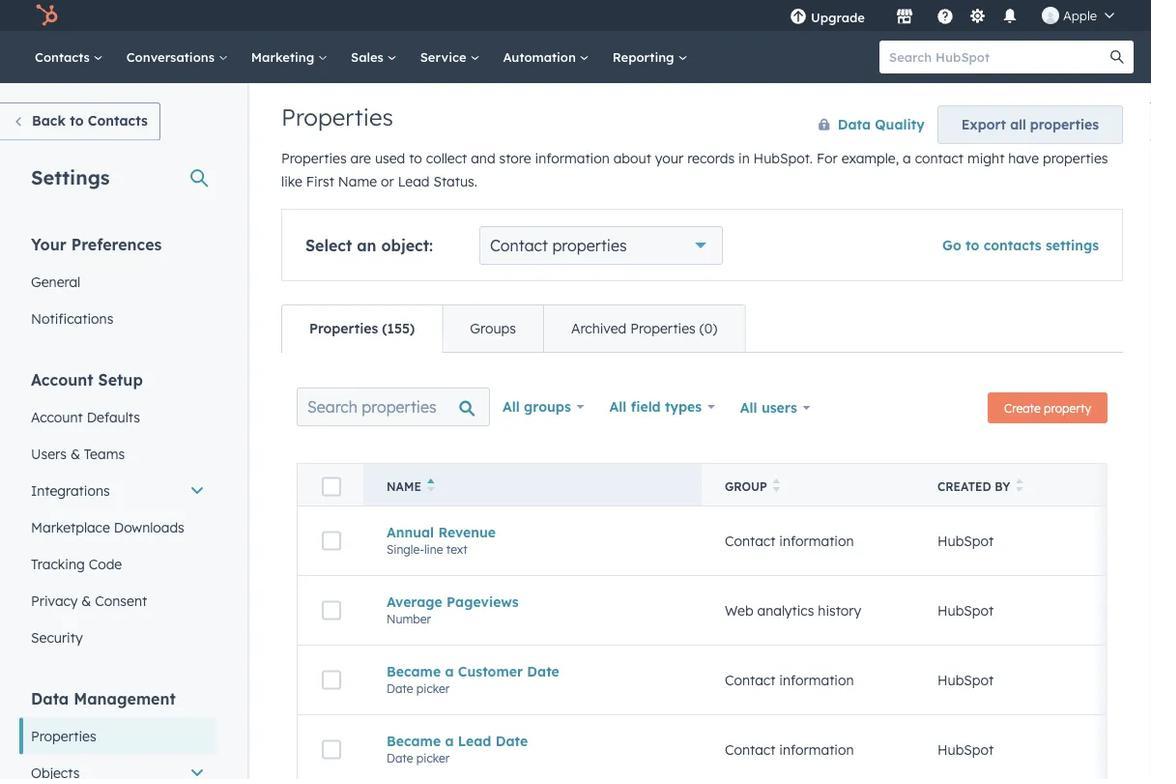 Task type: locate. For each thing, give the bounding box(es) containing it.
1 vertical spatial contact information
[[725, 672, 854, 689]]

history
[[818, 602, 862, 619]]

1 horizontal spatial data
[[838, 116, 871, 133]]

back to contacts link
[[0, 102, 160, 141]]

2 vertical spatial properties
[[552, 236, 627, 255]]

for
[[817, 150, 838, 167]]

data up example,
[[838, 116, 871, 133]]

became inside became a customer date date picker
[[387, 663, 441, 680]]

press to sort. image inside created by button
[[1016, 479, 1023, 492]]

types
[[665, 398, 702, 415]]

create property
[[1004, 401, 1091, 415]]

1 press to sort. element from the left
[[773, 479, 780, 495]]

a inside became a customer date date picker
[[445, 663, 454, 680]]

privacy
[[31, 592, 78, 609]]

data management element
[[19, 688, 217, 779]]

press to sort. image
[[773, 479, 780, 492], [1016, 479, 1023, 492]]

management
[[74, 689, 176, 708]]

0 horizontal spatial all
[[503, 398, 520, 415]]

back to contacts
[[32, 112, 148, 129]]

properties left the (155)
[[309, 320, 378, 337]]

object:
[[381, 236, 433, 255]]

1 horizontal spatial to
[[409, 150, 422, 167]]

a inside became a lead date date picker
[[445, 733, 454, 749]]

collect
[[426, 150, 467, 167]]

properties inside properties link
[[31, 727, 96, 744]]

0 horizontal spatial &
[[70, 445, 80, 462]]

properties up are
[[281, 102, 393, 131]]

users
[[762, 399, 797, 416]]

1 horizontal spatial lead
[[458, 733, 491, 749]]

became inside became a lead date date picker
[[387, 733, 441, 749]]

and
[[471, 150, 496, 167]]

data inside button
[[838, 116, 871, 133]]

data for data management
[[31, 689, 69, 708]]

press to sort. element inside group button
[[773, 479, 780, 495]]

1 vertical spatial &
[[82, 592, 91, 609]]

properties left (0)
[[630, 320, 696, 337]]

created by
[[938, 479, 1010, 494]]

go
[[943, 237, 962, 254]]

all left field on the right bottom of page
[[610, 398, 627, 415]]

0 vertical spatial properties
[[1030, 116, 1099, 133]]

account up users on the left bottom of the page
[[31, 408, 83, 425]]

hubspot.
[[754, 150, 813, 167]]

notifications button
[[994, 0, 1027, 31]]

1 horizontal spatial name
[[387, 479, 421, 494]]

to
[[70, 112, 84, 129], [409, 150, 422, 167], [966, 237, 980, 254]]

number
[[387, 612, 431, 626]]

0 horizontal spatial lead
[[398, 173, 430, 190]]

automation
[[503, 49, 580, 65]]

all field types
[[610, 398, 702, 415]]

became down became a customer date date picker
[[387, 733, 441, 749]]

1 became from the top
[[387, 663, 441, 680]]

& right users on the left bottom of the page
[[70, 445, 80, 462]]

name left ascending sort. press to sort descending. element
[[387, 479, 421, 494]]

properties inside popup button
[[552, 236, 627, 255]]

sales link
[[339, 31, 409, 83]]

menu
[[776, 0, 1128, 31]]

contacts right back
[[88, 112, 148, 129]]

or
[[381, 173, 394, 190]]

first
[[306, 173, 334, 190]]

picker inside became a customer date date picker
[[417, 681, 450, 696]]

0 vertical spatial contacts
[[35, 49, 93, 65]]

have
[[1009, 150, 1039, 167]]

1 vertical spatial became
[[387, 733, 441, 749]]

1 vertical spatial picker
[[417, 751, 450, 765]]

0 vertical spatial to
[[70, 112, 84, 129]]

marketing link
[[240, 31, 339, 83]]

properties up first
[[281, 150, 347, 167]]

0 vertical spatial name
[[338, 173, 377, 190]]

2 picker from the top
[[417, 751, 450, 765]]

properties inside archived properties (0) link
[[630, 320, 696, 337]]

1 picker from the top
[[417, 681, 450, 696]]

1 vertical spatial a
[[445, 663, 454, 680]]

all left users
[[740, 399, 758, 416]]

1 contact information from the top
[[725, 532, 854, 549]]

ascending sort. press to sort descending. image
[[427, 479, 434, 492]]

account defaults link
[[19, 399, 217, 435]]

all inside popup button
[[503, 398, 520, 415]]

lead
[[398, 173, 430, 190], [458, 733, 491, 749]]

marketplace downloads
[[31, 519, 184, 536]]

account setup
[[31, 370, 143, 389]]

integrations
[[31, 482, 110, 499]]

0 horizontal spatial data
[[31, 689, 69, 708]]

& right privacy
[[82, 592, 91, 609]]

1 account from the top
[[31, 370, 93, 389]]

3 contact information from the top
[[725, 741, 854, 758]]

data down security
[[31, 689, 69, 708]]

contact properties
[[490, 236, 627, 255]]

properties
[[281, 102, 393, 131], [281, 150, 347, 167], [309, 320, 378, 337], [630, 320, 696, 337], [31, 727, 96, 744]]

archived properties (0) link
[[543, 305, 745, 352]]

records
[[687, 150, 735, 167]]

0 horizontal spatial to
[[70, 112, 84, 129]]

contact information for annual revenue
[[725, 532, 854, 549]]

2 contact information from the top
[[725, 672, 854, 689]]

picker inside became a lead date date picker
[[417, 751, 450, 765]]

marketplaces image
[[896, 9, 914, 26]]

0 horizontal spatial press to sort. element
[[773, 479, 780, 495]]

& inside the privacy & consent link
[[82, 592, 91, 609]]

to inside properties are used to collect and store information about your records in hubspot. for example, a contact might have properties like first name or lead status.
[[409, 150, 422, 167]]

2 press to sort. element from the left
[[1016, 479, 1023, 495]]

text
[[446, 542, 468, 557]]

properties (155) link
[[282, 305, 442, 352]]

all field types button
[[597, 388, 728, 426]]

0 vertical spatial &
[[70, 445, 80, 462]]

0 vertical spatial became
[[387, 663, 441, 680]]

to right back
[[70, 112, 84, 129]]

to right used
[[409, 150, 422, 167]]

all for all users
[[740, 399, 758, 416]]

conversations
[[126, 49, 218, 65]]

press to sort. image for created by
[[1016, 479, 1023, 492]]

tab panel containing all groups
[[281, 352, 1151, 779]]

picker
[[417, 681, 450, 696], [417, 751, 450, 765]]

contacts link
[[23, 31, 115, 83]]

1 press to sort. image from the left
[[773, 479, 780, 492]]

account defaults
[[31, 408, 140, 425]]

to right go
[[966, 237, 980, 254]]

1 vertical spatial name
[[387, 479, 421, 494]]

(155)
[[382, 320, 415, 337]]

to for back
[[70, 112, 84, 129]]

a inside properties are used to collect and store information about your records in hubspot. for example, a contact might have properties like first name or lead status.
[[903, 150, 911, 167]]

press to sort. element inside created by button
[[1016, 479, 1023, 495]]

0 vertical spatial data
[[838, 116, 871, 133]]

press to sort. image right group
[[773, 479, 780, 492]]

hubspot for became a lead date
[[938, 741, 994, 758]]

3 hubspot from the top
[[938, 672, 994, 689]]

4 hubspot from the top
[[938, 741, 994, 758]]

name down are
[[338, 173, 377, 190]]

a
[[903, 150, 911, 167], [445, 663, 454, 680], [445, 733, 454, 749]]

hubspot image
[[35, 4, 58, 27]]

marketplace downloads link
[[19, 509, 217, 546]]

2 press to sort. image from the left
[[1016, 479, 1023, 492]]

ascending sort. press to sort descending. element
[[427, 479, 434, 495]]

contact information for became a lead date
[[725, 741, 854, 758]]

2 account from the top
[[31, 408, 83, 425]]

account setup element
[[19, 369, 217, 656]]

settings link
[[966, 5, 990, 26]]

1 vertical spatial account
[[31, 408, 83, 425]]

became a customer date date picker
[[387, 663, 560, 696]]

go to contacts settings button
[[943, 237, 1099, 254]]

became a lead date date picker
[[387, 733, 528, 765]]

a left contact at the top right of page
[[903, 150, 911, 167]]

users
[[31, 445, 67, 462]]

create property button
[[988, 392, 1108, 423]]

about
[[614, 150, 651, 167]]

properties right all
[[1030, 116, 1099, 133]]

2 vertical spatial to
[[966, 237, 980, 254]]

might
[[968, 150, 1005, 167]]

notifications link
[[19, 300, 217, 337]]

notifications image
[[1001, 9, 1019, 26]]

group button
[[702, 464, 914, 506]]

2 vertical spatial contact information
[[725, 741, 854, 758]]

properties up archived
[[552, 236, 627, 255]]

press to sort. image right by
[[1016, 479, 1023, 492]]

press to sort. image inside group button
[[773, 479, 780, 492]]

hubspot for annual revenue
[[938, 532, 994, 549]]

2 became from the top
[[387, 733, 441, 749]]

all left groups
[[503, 398, 520, 415]]

became down number
[[387, 663, 441, 680]]

archived properties (0)
[[571, 320, 718, 337]]

press to sort. element
[[773, 479, 780, 495], [1016, 479, 1023, 495]]

1 vertical spatial data
[[31, 689, 69, 708]]

search image
[[1111, 50, 1124, 64]]

1 vertical spatial properties
[[1043, 150, 1108, 167]]

1 horizontal spatial press to sort. element
[[1016, 479, 1023, 495]]

picker up became a lead date date picker
[[417, 681, 450, 696]]

0 vertical spatial contact information
[[725, 532, 854, 549]]

0 vertical spatial lead
[[398, 173, 430, 190]]

properties down data management
[[31, 727, 96, 744]]

general link
[[19, 263, 217, 300]]

lead down became a customer date date picker
[[458, 733, 491, 749]]

lead right or
[[398, 173, 430, 190]]

0 vertical spatial picker
[[417, 681, 450, 696]]

pageviews
[[447, 593, 519, 610]]

help button
[[929, 0, 962, 31]]

1 horizontal spatial press to sort. image
[[1016, 479, 1023, 492]]

data management
[[31, 689, 176, 708]]

information
[[535, 150, 610, 167], [779, 532, 854, 549], [779, 672, 854, 689], [779, 741, 854, 758]]

automation link
[[491, 31, 601, 83]]

0 horizontal spatial press to sort. image
[[773, 479, 780, 492]]

1 vertical spatial to
[[409, 150, 422, 167]]

service link
[[409, 31, 491, 83]]

annual revenue button
[[387, 524, 679, 541]]

analytics
[[757, 602, 814, 619]]

tab panel
[[281, 352, 1151, 779]]

your preferences
[[31, 234, 162, 254]]

hubspot link
[[23, 4, 73, 27]]

service
[[420, 49, 470, 65]]

0 vertical spatial account
[[31, 370, 93, 389]]

a left the customer
[[445, 663, 454, 680]]

1 horizontal spatial &
[[82, 592, 91, 609]]

data quality
[[838, 116, 925, 133]]

2 vertical spatial a
[[445, 733, 454, 749]]

revenue
[[438, 524, 496, 541]]

2 horizontal spatial all
[[740, 399, 758, 416]]

2 hubspot from the top
[[938, 602, 994, 619]]

& inside users & teams link
[[70, 445, 80, 462]]

a down became a customer date date picker
[[445, 733, 454, 749]]

picker down became a customer date date picker
[[417, 751, 450, 765]]

information for became a lead date
[[779, 741, 854, 758]]

contacts down the hubspot link
[[35, 49, 93, 65]]

created by button
[[914, 464, 1089, 506]]

2 horizontal spatial to
[[966, 237, 980, 254]]

became for became a customer date
[[387, 663, 441, 680]]

1 horizontal spatial all
[[610, 398, 627, 415]]

general
[[31, 273, 80, 290]]

tracking code link
[[19, 546, 217, 582]]

1 vertical spatial lead
[[458, 733, 491, 749]]

press to sort. element for created by
[[1016, 479, 1023, 495]]

press to sort. element right by
[[1016, 479, 1023, 495]]

account up account defaults
[[31, 370, 93, 389]]

preferences
[[71, 234, 162, 254]]

status.
[[434, 173, 478, 190]]

properties right have at the top right of page
[[1043, 150, 1108, 167]]

1 vertical spatial contacts
[[88, 112, 148, 129]]

tab list
[[281, 305, 746, 353]]

property
[[1044, 401, 1091, 415]]

press to sort. element right group
[[773, 479, 780, 495]]

& for privacy
[[82, 592, 91, 609]]

1 hubspot from the top
[[938, 532, 994, 549]]

data
[[838, 116, 871, 133], [31, 689, 69, 708]]

picker for lead
[[417, 751, 450, 765]]

export all properties
[[962, 116, 1099, 133]]

settings
[[31, 165, 110, 189]]

properties inside button
[[1030, 116, 1099, 133]]

0 horizontal spatial name
[[338, 173, 377, 190]]

0 vertical spatial a
[[903, 150, 911, 167]]



Task type: vqa. For each thing, say whether or not it's contained in the screenshot.
the top "Account"
yes



Task type: describe. For each thing, give the bounding box(es) containing it.
groups
[[524, 398, 571, 415]]

back
[[32, 112, 66, 129]]

picker for customer
[[417, 681, 450, 696]]

all users button
[[728, 388, 823, 428]]

information for annual revenue
[[779, 532, 854, 549]]

contact
[[915, 150, 964, 167]]

search button
[[1101, 41, 1134, 73]]

notifications
[[31, 310, 113, 327]]

all for all groups
[[503, 398, 520, 415]]

your
[[31, 234, 67, 254]]

users & teams
[[31, 445, 125, 462]]

contact properties button
[[480, 226, 723, 265]]

contact for annual revenue
[[725, 532, 776, 549]]

data for data quality
[[838, 116, 871, 133]]

data quality button
[[798, 105, 926, 144]]

sales
[[351, 49, 387, 65]]

an
[[357, 236, 377, 255]]

reporting
[[613, 49, 678, 65]]

became a lead date button
[[387, 733, 679, 749]]

account for account defaults
[[31, 408, 83, 425]]

became a customer date button
[[387, 663, 679, 680]]

name inside button
[[387, 479, 421, 494]]

your
[[655, 150, 684, 167]]

upgrade image
[[790, 9, 807, 26]]

information inside properties are used to collect and store information about your records in hubspot. for example, a contact might have properties like first name or lead status.
[[535, 150, 610, 167]]

properties link
[[19, 718, 217, 755]]

press to sort. image for group
[[773, 479, 780, 492]]

lead inside properties are used to collect and store information about your records in hubspot. for example, a contact might have properties like first name or lead status.
[[398, 173, 430, 190]]

go to contacts settings
[[943, 237, 1099, 254]]

security link
[[19, 619, 217, 656]]

help image
[[937, 9, 954, 26]]

annual
[[387, 524, 434, 541]]

line
[[424, 542, 443, 557]]

tracking code
[[31, 555, 122, 572]]

tab list containing properties (155)
[[281, 305, 746, 353]]

& for users
[[70, 445, 80, 462]]

all
[[1010, 116, 1026, 133]]

like
[[281, 173, 302, 190]]

became for became a lead date
[[387, 733, 441, 749]]

teams
[[84, 445, 125, 462]]

apple
[[1063, 7, 1097, 23]]

consent
[[95, 592, 147, 609]]

your preferences element
[[19, 233, 217, 337]]

properties inside properties are used to collect and store information about your records in hubspot. for example, a contact might have properties like first name or lead status.
[[1043, 150, 1108, 167]]

contact inside popup button
[[490, 236, 548, 255]]

hubspot for average pageviews
[[938, 602, 994, 619]]

account for account setup
[[31, 370, 93, 389]]

marketplace
[[31, 519, 110, 536]]

Search search field
[[297, 388, 490, 426]]

settings
[[1046, 237, 1099, 254]]

a for became a lead date
[[445, 733, 454, 749]]

press to sort. element for group
[[773, 479, 780, 495]]

reporting link
[[601, 31, 699, 83]]

export
[[962, 116, 1006, 133]]

select
[[305, 236, 352, 255]]

single-
[[387, 542, 424, 557]]

to for go
[[966, 237, 980, 254]]

contact information for became a customer date
[[725, 672, 854, 689]]

select an object:
[[305, 236, 433, 255]]

security
[[31, 629, 83, 646]]

used
[[375, 150, 405, 167]]

hubspot for became a customer date
[[938, 672, 994, 689]]

example,
[[842, 150, 899, 167]]

lead inside became a lead date date picker
[[458, 733, 491, 749]]

are
[[350, 150, 371, 167]]

conversations link
[[115, 31, 240, 83]]

quality
[[875, 116, 925, 133]]

menu containing apple
[[776, 0, 1128, 31]]

name inside properties are used to collect and store information about your records in hubspot. for example, a contact might have properties like first name or lead status.
[[338, 173, 377, 190]]

contact for became a customer date
[[725, 672, 776, 689]]

privacy & consent
[[31, 592, 147, 609]]

average pageviews button
[[387, 593, 679, 610]]

groups
[[470, 320, 516, 337]]

Search HubSpot search field
[[880, 41, 1117, 73]]

groups link
[[442, 305, 543, 352]]

field
[[631, 398, 661, 415]]

by
[[995, 479, 1010, 494]]

marketplaces button
[[885, 0, 925, 31]]

contact for became a lead date
[[725, 741, 776, 758]]

bob builder image
[[1042, 7, 1059, 24]]

web analytics history
[[725, 602, 862, 619]]

defaults
[[87, 408, 140, 425]]

information for became a customer date
[[779, 672, 854, 689]]

tracking
[[31, 555, 85, 572]]

all for all field types
[[610, 398, 627, 415]]

properties inside properties (155) link
[[309, 320, 378, 337]]

all groups
[[503, 398, 571, 415]]

archived
[[571, 320, 627, 337]]

store
[[499, 150, 531, 167]]

settings image
[[969, 8, 986, 26]]

(0)
[[700, 320, 718, 337]]

contacts
[[984, 237, 1042, 254]]

a for became a customer date
[[445, 663, 454, 680]]

privacy & consent link
[[19, 582, 217, 619]]

integrations button
[[19, 472, 217, 509]]

web
[[725, 602, 754, 619]]

properties inside properties are used to collect and store information about your records in hubspot. for example, a contact might have properties like first name or lead status.
[[281, 150, 347, 167]]



